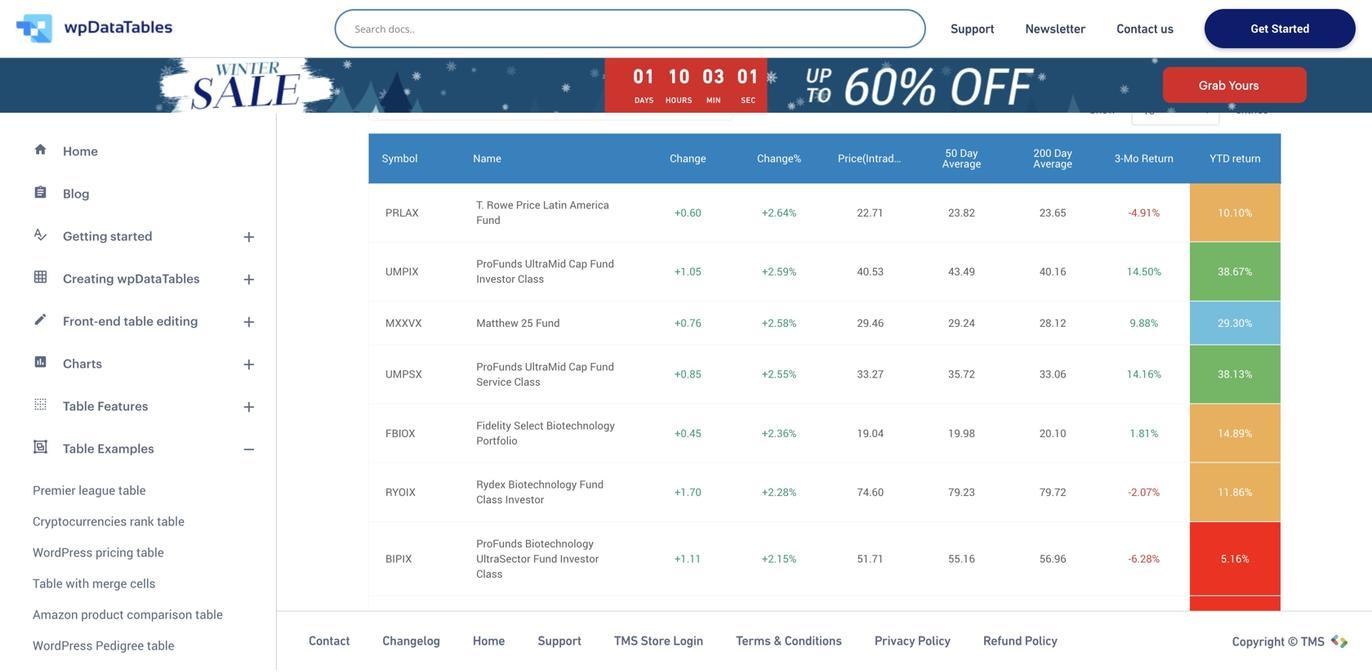 Task type: describe. For each thing, give the bounding box(es) containing it.
pedigree
[[96, 637, 144, 654]]

symbol
[[382, 151, 418, 165]]

clear
[[379, 5, 406, 20]]

table for table examples
[[63, 441, 95, 456]]

33.06
[[1040, 367, 1067, 381]]

79.23
[[949, 484, 976, 499]]

average for 200
[[1034, 156, 1073, 171]]

0 vertical spatial support
[[951, 21, 995, 36]]

10 button
[[1144, 97, 1209, 125]]

investor for rydex biotechnology fund class investor
[[506, 492, 544, 507]]

50
[[946, 145, 958, 160]]

2.55
[[768, 367, 789, 381]]

0 vertical spatial home
[[63, 144, 98, 158]]

cells
[[130, 575, 156, 592]]

35.72
[[949, 367, 976, 381]]

get started
[[1251, 21, 1310, 36]]

biotechnology inside fidelity select biotechnology portfolio
[[547, 418, 615, 433]]

rydex biotechnology fund class investor
[[477, 477, 604, 507]]

0 vertical spatial support link
[[951, 20, 995, 37]]

29.24
[[949, 315, 976, 330]]

symbol: activate to sort column ascending element
[[369, 134, 460, 183]]

refund
[[984, 633, 1022, 648]]

cap for profunds ultramid cap fund investor class
[[569, 256, 588, 271]]

1 horizontal spatial tms
[[1301, 634, 1325, 649]]

filters
[[408, 5, 441, 20]]

table with merge cells link
[[10, 568, 266, 599]]

print button
[[485, 55, 559, 88]]

table for wordpress pedigree table
[[147, 637, 175, 654]]

0 horizontal spatial home link
[[10, 130, 266, 172]]

creating wpdatatables link
[[10, 257, 266, 300]]

200
[[1034, 145, 1052, 160]]

table features link
[[10, 385, 266, 427]]

get started link
[[1205, 9, 1356, 48]]

creating wpdatatables
[[63, 271, 200, 286]]

policy for privacy policy
[[918, 633, 951, 648]]

prlax
[[386, 205, 419, 220]]

3-mo return
[[1115, 151, 1174, 165]]

newsletter link
[[1026, 20, 1086, 37]]

class for profunds biotechnology ultrasector fund investor class
[[477, 566, 503, 581]]

profunds for profunds ultramid cap fund service class
[[477, 359, 523, 374]]

rank
[[130, 513, 154, 529]]

- for 4.91
[[1129, 205, 1132, 220]]

0.45
[[681, 426, 702, 440]]

2.28
[[768, 484, 789, 499]]

2.07
[[1132, 484, 1153, 499]]

14.89
[[1218, 426, 1245, 440]]

1 vertical spatial support link
[[538, 633, 582, 649]]

55.16
[[949, 551, 976, 566]]

grab
[[1199, 78, 1226, 92]]

wpdatatables - tables and charts manager wordpress plugin image
[[16, 14, 172, 43]]

Search input search field
[[355, 17, 914, 40]]

day for 200 day average
[[1055, 145, 1073, 160]]

table for front-end table editing
[[124, 314, 154, 328]]

bipix
[[386, 551, 412, 566]]

editing
[[157, 314, 198, 328]]

class inside rydex biotechnology fund class investor
[[477, 492, 503, 507]]

79.72
[[1040, 484, 1067, 499]]

tms store login
[[614, 633, 704, 648]]

mxxvx
[[386, 315, 422, 330]]

wpdatatables
[[117, 271, 200, 286]]

1 vertical spatial support
[[538, 633, 582, 648]]

started
[[1272, 21, 1310, 36]]

ultramid for investor
[[525, 256, 566, 271]]

front-end table editing link
[[10, 300, 266, 342]]

0 horizontal spatial tms
[[614, 633, 638, 648]]

©
[[1288, 634, 1299, 649]]

table for cryptocurrencies rank table
[[157, 513, 185, 529]]

change
[[670, 151, 706, 165]]

Search form search field
[[355, 17, 914, 40]]

t.
[[477, 197, 484, 212]]

40.53
[[857, 264, 884, 279]]

profunds for profunds biotechnology ultrasector fund investor class
[[477, 536, 523, 551]]

fund inside profunds ultramid cap fund service class
[[590, 359, 614, 374]]

29.46
[[857, 315, 884, 330]]

fund inside "t. rowe price latin america fund"
[[477, 212, 501, 227]]

with
[[66, 575, 89, 592]]

3-
[[1115, 151, 1124, 165]]

print
[[519, 64, 544, 79]]

ryoix
[[386, 484, 416, 499]]

table examples
[[63, 441, 154, 456]]

privacy
[[875, 633, 916, 648]]

- for 2.07
[[1129, 484, 1132, 499]]

fund inside profunds ultramid cap fund investor class
[[590, 256, 614, 271]]

portfolio
[[477, 433, 518, 448]]

columns
[[402, 64, 448, 79]]

40.16
[[1040, 264, 1067, 279]]

-6.28
[[1129, 551, 1153, 566]]

class for profunds ultramid cap fund investor class
[[518, 271, 544, 286]]

contact us link
[[1117, 20, 1174, 37]]

conditions
[[785, 633, 842, 648]]

price(intraday): activate to sort column ascending element
[[825, 134, 917, 183]]

creating
[[63, 271, 114, 286]]

charts link
[[10, 342, 266, 385]]

columns button
[[369, 55, 476, 88]]

name
[[473, 151, 502, 165]]

11.86
[[1218, 484, 1245, 499]]

amazon
[[33, 606, 78, 623]]

show
[[1090, 102, 1119, 117]]

price(intraday)
[[838, 151, 909, 165]]

class for profunds ultramid cap fund service class
[[514, 374, 541, 389]]

fund inside the profunds biotechnology ultrasector fund service class
[[533, 625, 558, 640]]

03
[[703, 65, 725, 87]]

terms
[[736, 633, 771, 648]]

blog link
[[10, 172, 266, 215]]

change%: activate to sort column ascending element
[[734, 134, 825, 183]]

copyright
[[1233, 634, 1285, 649]]

3-mo return: activate to sort column ascending element
[[1099, 134, 1190, 183]]

front-
[[63, 314, 98, 328]]

51.71
[[857, 551, 884, 566]]

fbiox
[[386, 426, 415, 440]]

1 vertical spatial home
[[473, 633, 505, 648]]

contact us
[[1117, 21, 1174, 36]]

profunds for profunds ultramid cap fund investor class
[[477, 256, 523, 271]]

getting started link
[[10, 215, 266, 257]]

38.67
[[1218, 264, 1245, 279]]

22.71
[[857, 205, 884, 220]]

5.16
[[1221, 551, 1242, 566]]

1 01 from the left
[[633, 65, 656, 87]]

league
[[79, 482, 115, 498]]

ultramid for service
[[525, 359, 566, 374]]

changelog
[[383, 633, 440, 648]]

t. rowe price latin america fund
[[477, 197, 609, 227]]

6.28
[[1132, 551, 1153, 566]]

profunds biotechnology ultrasector fund service class
[[477, 610, 624, 640]]



Task type: vqa. For each thing, say whether or not it's contained in the screenshot.
ultramid related to Service
yes



Task type: locate. For each thing, give the bounding box(es) containing it.
table for premier league table
[[118, 482, 146, 498]]

investor for profunds ultramid cap fund investor class
[[477, 271, 515, 286]]

contact for contact us
[[1117, 21, 1158, 36]]

20.10
[[1040, 426, 1067, 440]]

19.04
[[857, 426, 884, 440]]

tms
[[614, 633, 638, 648], [1301, 634, 1325, 649]]

charts
[[63, 356, 102, 371]]

login
[[673, 633, 704, 648]]

terms & conditions
[[736, 633, 842, 648]]

policy for refund policy
[[1025, 633, 1058, 648]]

0 vertical spatial 10
[[668, 65, 691, 87]]

return
[[1233, 151, 1261, 165]]

home link right changelog link
[[473, 633, 505, 649]]

fund inside profunds biotechnology ultrasector fund investor class
[[533, 551, 558, 566]]

table up premier league table
[[63, 441, 95, 456]]

service for ultramid
[[477, 374, 512, 389]]

1 vertical spatial ultramid
[[525, 359, 566, 374]]

1 horizontal spatial service
[[560, 625, 595, 640]]

table examples link
[[10, 427, 266, 470]]

56.96
[[1040, 551, 1067, 566]]

1 horizontal spatial day
[[1055, 145, 1073, 160]]

table down comparison
[[147, 637, 175, 654]]

name: activate to sort column ascending element
[[460, 134, 643, 183]]

privacy policy link
[[875, 633, 951, 649]]

biotechnology for profunds biotechnology ultrasector fund investor class
[[525, 536, 594, 551]]

cap for profunds ultramid cap fund service class
[[569, 359, 588, 374]]

14.50
[[1127, 264, 1154, 279]]

2 policy from the left
[[1025, 633, 1058, 648]]

table features
[[63, 399, 148, 413]]

table right end
[[124, 314, 154, 328]]

2 ultramid from the top
[[525, 359, 566, 374]]

getting started
[[63, 229, 153, 243]]

19.98
[[949, 426, 976, 440]]

wordpress down the amazon
[[33, 637, 93, 654]]

table down charts
[[63, 399, 95, 413]]

service
[[477, 374, 512, 389], [560, 625, 595, 640]]

table left "with"
[[33, 575, 63, 592]]

wordpress pedigree table link
[[10, 630, 266, 661]]

policy inside privacy policy link
[[918, 633, 951, 648]]

ultramid down "t. rowe price latin america fund"
[[525, 256, 566, 271]]

0 horizontal spatial average
[[943, 156, 982, 171]]

2 vertical spatial -
[[1129, 551, 1132, 566]]

grab yours link
[[1164, 67, 1307, 103]]

ultramid inside profunds ultramid cap fund service class
[[525, 359, 566, 374]]

biotechnology inside rydex biotechnology fund class investor
[[508, 477, 577, 492]]

1 cap from the top
[[569, 256, 588, 271]]

profunds down rowe
[[477, 256, 523, 271]]

23.82
[[949, 205, 976, 220]]

1 horizontal spatial home link
[[473, 633, 505, 649]]

1 policy from the left
[[918, 633, 951, 648]]

profunds ultramid cap fund investor class
[[477, 256, 614, 286]]

1 vertical spatial -
[[1129, 484, 1132, 499]]

0 horizontal spatial 10
[[668, 65, 691, 87]]

2 - from the top
[[1129, 484, 1132, 499]]

fund inside rydex biotechnology fund class investor
[[580, 477, 604, 492]]

2 ultrasector from the top
[[477, 625, 531, 640]]

getting
[[63, 229, 107, 243]]

0 horizontal spatial service
[[477, 374, 512, 389]]

0 horizontal spatial support link
[[538, 633, 582, 649]]

200 day average: activate to sort column ascending element
[[1008, 134, 1099, 183]]

policy right privacy
[[918, 633, 951, 648]]

ultramid inside profunds ultramid cap fund investor class
[[525, 256, 566, 271]]

38.13
[[1218, 367, 1245, 381]]

1 vertical spatial ultrasector
[[477, 625, 531, 640]]

contact link
[[309, 633, 350, 649]]

01 up sec
[[737, 65, 760, 87]]

2.64
[[768, 205, 789, 220]]

fidelity select biotechnology portfolio
[[477, 418, 615, 448]]

fund
[[477, 212, 501, 227], [590, 256, 614, 271], [536, 315, 560, 330], [590, 359, 614, 374], [580, 477, 604, 492], [533, 551, 558, 566], [533, 625, 558, 640]]

23.65
[[1040, 205, 1067, 220]]

profunds down matthew
[[477, 359, 523, 374]]

change: activate to sort column ascending element
[[643, 134, 734, 183]]

terms & conditions link
[[736, 633, 842, 649]]

investor for profunds biotechnology ultrasector fund investor class
[[560, 551, 599, 566]]

table for wordpress pricing table
[[136, 544, 164, 561]]

1.70
[[681, 484, 702, 499]]

ultrasector for profunds biotechnology ultrasector fund service class
[[477, 625, 531, 640]]

- down mo at the right top
[[1129, 205, 1132, 220]]

profunds inside the profunds biotechnology ultrasector fund service class
[[477, 610, 523, 625]]

average up 23.82
[[943, 156, 982, 171]]

0 vertical spatial home link
[[10, 130, 266, 172]]

day inside '50 day average'
[[960, 145, 978, 160]]

ultrasector for profunds biotechnology ultrasector fund investor class
[[477, 551, 531, 566]]

average up the 23.65
[[1034, 156, 1073, 171]]

0 vertical spatial investor
[[477, 271, 515, 286]]

yours
[[1229, 78, 1260, 92]]

1 horizontal spatial 10
[[1144, 103, 1156, 118]]

1 vertical spatial wordpress
[[33, 637, 93, 654]]

table right rank
[[157, 513, 185, 529]]

wordpress pedigree table
[[33, 637, 175, 654]]

profunds inside profunds ultramid cap fund investor class
[[477, 256, 523, 271]]

tms store login link
[[614, 633, 704, 649]]

14.16
[[1127, 367, 1154, 381]]

features
[[97, 399, 148, 413]]

2 cap from the top
[[569, 359, 588, 374]]

- down 1.81
[[1129, 484, 1132, 499]]

0 vertical spatial ultrasector
[[477, 551, 531, 566]]

price
[[516, 197, 541, 212]]

ultrasector
[[477, 551, 531, 566], [477, 625, 531, 640]]

cap inside profunds ultramid cap fund investor class
[[569, 256, 588, 271]]

1 ultrasector from the top
[[477, 551, 531, 566]]

1 horizontal spatial home
[[473, 633, 505, 648]]

cap inside profunds ultramid cap fund service class
[[569, 359, 588, 374]]

table
[[63, 399, 95, 413], [63, 441, 95, 456], [33, 575, 63, 592]]

29.30
[[1218, 315, 1245, 330]]

return
[[1142, 151, 1174, 165]]

cap down america
[[569, 256, 588, 271]]

blog
[[63, 186, 90, 201]]

3 profunds from the top
[[477, 536, 523, 551]]

ytd return
[[1210, 151, 1261, 165]]

0 vertical spatial table
[[63, 399, 95, 413]]

1 average from the left
[[943, 156, 982, 171]]

service up fidelity
[[477, 374, 512, 389]]

day inside 200 day average
[[1055, 145, 1073, 160]]

rowe
[[487, 197, 514, 212]]

ultrasector inside the profunds biotechnology ultrasector fund service class
[[477, 625, 531, 640]]

amazon product comparison table
[[33, 606, 223, 623]]

3 - from the top
[[1129, 551, 1132, 566]]

1 horizontal spatial 01
[[737, 65, 760, 87]]

tms left store
[[614, 633, 638, 648]]

investor down rydex
[[506, 492, 544, 507]]

day right '50'
[[960, 145, 978, 160]]

day right 200
[[1055, 145, 1073, 160]]

25
[[521, 315, 533, 330]]

table inside "link"
[[157, 513, 185, 529]]

contact inside contact us link
[[1117, 21, 1158, 36]]

entries
[[1233, 102, 1269, 117]]

hours
[[666, 96, 693, 105]]

1 day from the left
[[960, 145, 978, 160]]

33.27
[[857, 367, 884, 381]]

policy inside the refund policy link
[[1025, 633, 1058, 648]]

biotechnology for rydex biotechnology fund class investor
[[508, 477, 577, 492]]

0 vertical spatial -
[[1129, 205, 1132, 220]]

wordpress pricing table
[[33, 544, 164, 561]]

4 profunds from the top
[[477, 610, 523, 625]]

0 vertical spatial cap
[[569, 256, 588, 271]]

- for 6.28
[[1129, 551, 1132, 566]]

service for biotechnology
[[560, 625, 595, 640]]

2 vertical spatial table
[[33, 575, 63, 592]]

ultrasector inside profunds biotechnology ultrasector fund investor class
[[477, 551, 531, 566]]

started
[[110, 229, 153, 243]]

change%
[[758, 151, 802, 165]]

policy right "refund"
[[1025, 633, 1058, 648]]

class inside profunds ultramid cap fund service class
[[514, 374, 541, 389]]

wordpress for wordpress pedigree table
[[33, 637, 93, 654]]

examples
[[97, 441, 154, 456]]

home right changelog link
[[473, 633, 505, 648]]

9.88
[[1130, 315, 1151, 330]]

ultramid down 25
[[525, 359, 566, 374]]

10 right show
[[1144, 103, 1156, 118]]

class up select
[[514, 374, 541, 389]]

1 horizontal spatial policy
[[1025, 633, 1058, 648]]

biotechnology down fidelity select biotechnology portfolio
[[508, 477, 577, 492]]

0 horizontal spatial 01
[[633, 65, 656, 87]]

cryptocurrencies
[[33, 513, 127, 529]]

1 profunds from the top
[[477, 256, 523, 271]]

1 horizontal spatial average
[[1034, 156, 1073, 171]]

ultramid
[[525, 256, 566, 271], [525, 359, 566, 374]]

service inside the profunds biotechnology ultrasector fund service class
[[560, 625, 595, 640]]

0 vertical spatial contact
[[1117, 21, 1158, 36]]

wordpress up "with"
[[33, 544, 93, 561]]

profunds
[[477, 256, 523, 271], [477, 359, 523, 374], [477, 536, 523, 551], [477, 610, 523, 625]]

ultrasector down profunds biotechnology ultrasector fund investor class
[[477, 625, 531, 640]]

2.15
[[768, 551, 789, 566]]

investor up the profunds biotechnology ultrasector fund service class
[[560, 551, 599, 566]]

class down rydex
[[477, 492, 503, 507]]

table right comparison
[[195, 606, 223, 623]]

investor inside profunds biotechnology ultrasector fund investor class
[[560, 551, 599, 566]]

biotechnology inside profunds biotechnology ultrasector fund investor class
[[525, 536, 594, 551]]

0 horizontal spatial contact
[[309, 633, 350, 648]]

profunds for profunds biotechnology ultrasector fund service class
[[477, 610, 523, 625]]

wordpress for wordpress pricing table
[[33, 544, 93, 561]]

- down "-2.07"
[[1129, 551, 1132, 566]]

1 vertical spatial cap
[[569, 359, 588, 374]]

0.85
[[681, 367, 702, 381]]

2 profunds from the top
[[477, 359, 523, 374]]

table for table features
[[63, 399, 95, 413]]

fidelity
[[477, 418, 511, 433]]

service left store
[[560, 625, 595, 640]]

1 vertical spatial home link
[[473, 633, 505, 649]]

0 vertical spatial ultramid
[[525, 256, 566, 271]]

10 up hours
[[668, 65, 691, 87]]

1 horizontal spatial contact
[[1117, 21, 1158, 36]]

average for 50
[[943, 156, 982, 171]]

us
[[1161, 21, 1174, 36]]

cap up fidelity select biotechnology portfolio
[[569, 359, 588, 374]]

profunds down profunds biotechnology ultrasector fund investor class
[[477, 610, 523, 625]]

-
[[1129, 205, 1132, 220], [1129, 484, 1132, 499], [1129, 551, 1132, 566]]

home link up blog
[[10, 130, 266, 172]]

1 - from the top
[[1129, 205, 1132, 220]]

service inside profunds ultramid cap fund service class
[[477, 374, 512, 389]]

class inside profunds ultramid cap fund investor class
[[518, 271, 544, 286]]

200 day average
[[1034, 145, 1073, 171]]

1 vertical spatial table
[[63, 441, 95, 456]]

2 vertical spatial investor
[[560, 551, 599, 566]]

table up cryptocurrencies rank table "link"
[[118, 482, 146, 498]]

&
[[774, 633, 782, 648]]

1 wordpress from the top
[[33, 544, 93, 561]]

1 vertical spatial 10
[[1144, 103, 1156, 118]]

clear filters button
[[369, 0, 451, 29]]

select
[[514, 418, 544, 433]]

0 horizontal spatial support
[[538, 633, 582, 648]]

biotechnology down profunds biotechnology ultrasector fund investor class
[[525, 610, 594, 625]]

class inside profunds biotechnology ultrasector fund investor class
[[477, 566, 503, 581]]

days
[[635, 96, 654, 105]]

class up the profunds biotechnology ultrasector fund service class
[[477, 566, 503, 581]]

table for table with merge cells
[[33, 575, 63, 592]]

class inside the profunds biotechnology ultrasector fund service class
[[598, 625, 624, 640]]

cryptocurrencies rank table link
[[10, 506, 266, 537]]

profunds down rydex
[[477, 536, 523, 551]]

2 day from the left
[[1055, 145, 1073, 160]]

2 wordpress from the top
[[33, 637, 93, 654]]

biotechnology right select
[[547, 418, 615, 433]]

profunds inside profunds biotechnology ultrasector fund investor class
[[477, 536, 523, 551]]

ytd return: activate to sort column ascending element
[[1190, 134, 1282, 183]]

1 vertical spatial investor
[[506, 492, 544, 507]]

1 vertical spatial contact
[[309, 633, 350, 648]]

01 up days
[[633, 65, 656, 87]]

0 horizontal spatial home
[[63, 144, 98, 158]]

2 average from the left
[[1034, 156, 1073, 171]]

investor inside rydex biotechnology fund class investor
[[506, 492, 544, 507]]

2.58
[[768, 315, 789, 330]]

2.36
[[768, 426, 789, 440]]

profunds inside profunds ultramid cap fund service class
[[477, 359, 523, 374]]

ultrasector down rydex
[[477, 551, 531, 566]]

1 ultramid from the top
[[525, 256, 566, 271]]

biotechnology for profunds biotechnology ultrasector fund service class
[[525, 610, 594, 625]]

biotechnology inside the profunds biotechnology ultrasector fund service class
[[525, 610, 594, 625]]

1 horizontal spatial support
[[951, 21, 995, 36]]

tms right ©
[[1301, 634, 1325, 649]]

0.76
[[681, 315, 702, 330]]

premier
[[33, 482, 76, 498]]

class left store
[[598, 625, 624, 640]]

investor inside profunds ultramid cap fund investor class
[[477, 271, 515, 286]]

0 horizontal spatial policy
[[918, 633, 951, 648]]

class for profunds biotechnology ultrasector fund service class
[[598, 625, 624, 640]]

day for 50 day average
[[960, 145, 978, 160]]

50 day average: activate to sort column ascending element
[[917, 134, 1008, 183]]

mo
[[1124, 151, 1139, 165]]

1 horizontal spatial support link
[[951, 20, 995, 37]]

class up 25
[[518, 271, 544, 286]]

premier league table
[[33, 482, 146, 498]]

1 vertical spatial service
[[560, 625, 595, 640]]

comparison
[[127, 606, 192, 623]]

0 vertical spatial service
[[477, 374, 512, 389]]

0 vertical spatial wordpress
[[33, 544, 93, 561]]

10 inside button
[[1144, 103, 1156, 118]]

investor up matthew
[[477, 271, 515, 286]]

contact for contact
[[309, 633, 350, 648]]

table up 'cells'
[[136, 544, 164, 561]]

1.11
[[681, 551, 702, 566]]

home up blog
[[63, 144, 98, 158]]

2 01 from the left
[[737, 65, 760, 87]]

biotechnology down rydex biotechnology fund class investor
[[525, 536, 594, 551]]

-4.91
[[1129, 205, 1153, 220]]

0 horizontal spatial day
[[960, 145, 978, 160]]



